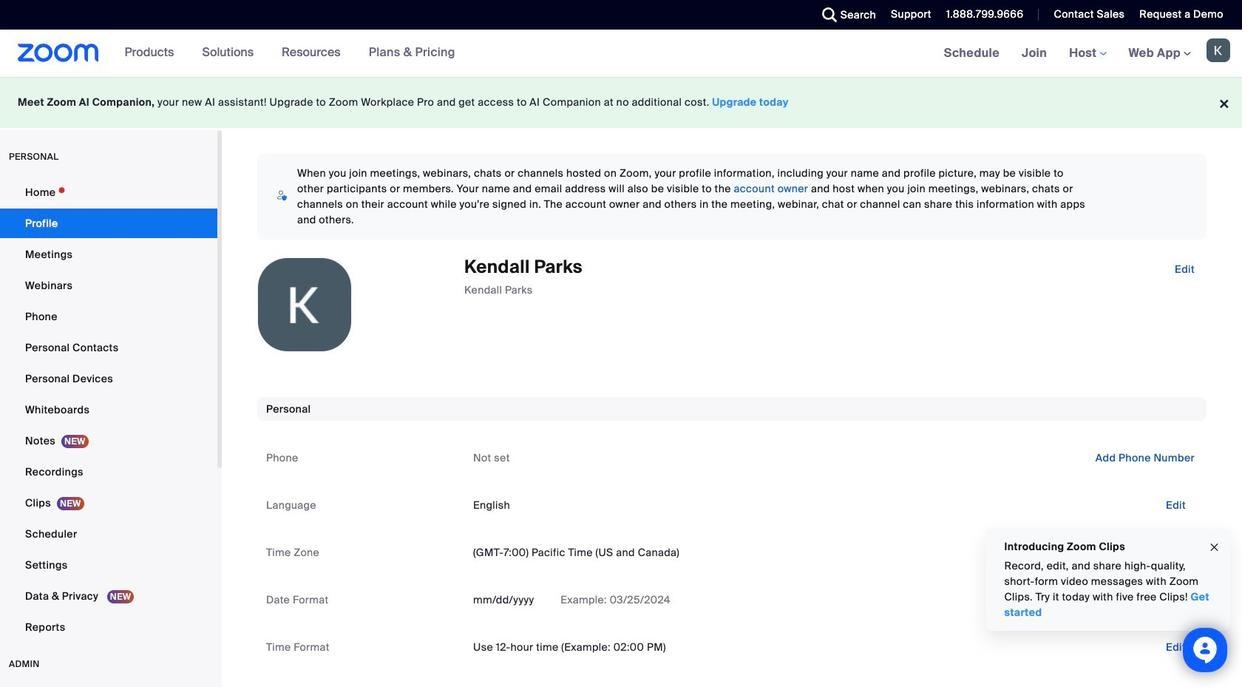 Task type: describe. For each thing, give the bounding box(es) containing it.
meetings navigation
[[933, 30, 1243, 78]]

edit user photo image
[[293, 298, 317, 311]]

user photo image
[[258, 258, 351, 351]]



Task type: locate. For each thing, give the bounding box(es) containing it.
close image
[[1210, 539, 1221, 556]]

footer
[[0, 77, 1243, 128]]

banner
[[0, 30, 1243, 78]]

zoom logo image
[[18, 44, 99, 62]]

personal menu menu
[[0, 178, 217, 644]]

product information navigation
[[114, 30, 467, 77]]

profile picture image
[[1207, 38, 1231, 62]]



Task type: vqa. For each thing, say whether or not it's contained in the screenshot.
Owner,
no



